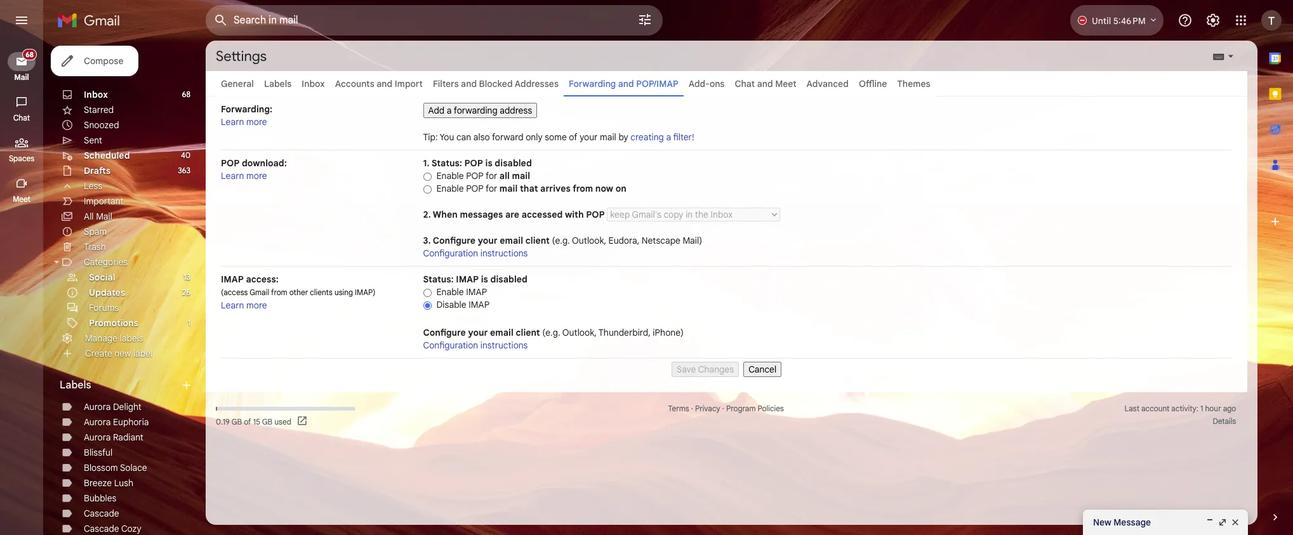 Task type: vqa. For each thing, say whether or not it's contained in the screenshot.
make
no



Task type: locate. For each thing, give the bounding box(es) containing it.
1 vertical spatial of
[[244, 417, 251, 426]]

tip: you can also forward only some of your mail by creating a filter!
[[423, 131, 695, 143]]

email down are
[[500, 235, 523, 246]]

save changes
[[677, 364, 734, 375]]

terms
[[668, 404, 689, 413]]

blossom solace
[[84, 462, 147, 474]]

instructions inside configure your email client (e.g. outlook, thunderbird, iphone) configuration instructions
[[481, 340, 528, 351]]

and right filters
[[461, 78, 477, 90]]

0 vertical spatial learn more link
[[221, 116, 267, 128]]

1 horizontal spatial mail
[[96, 211, 112, 222]]

1 horizontal spatial inbox
[[302, 78, 325, 90]]

is up enable imap
[[481, 274, 488, 285]]

your down disable imap
[[468, 327, 488, 339]]

meet heading
[[0, 194, 43, 205]]

1 more from the top
[[246, 116, 267, 128]]

enable up when
[[437, 183, 464, 194]]

· right terms
[[691, 404, 693, 413]]

promotions link
[[89, 318, 138, 329]]

3 learn from the top
[[221, 300, 244, 311]]

configure
[[433, 235, 476, 246], [423, 327, 466, 339]]

all mail
[[84, 211, 112, 222]]

are
[[506, 209, 520, 220]]

2 configuration from the top
[[423, 340, 478, 351]]

1 horizontal spatial from
[[573, 183, 593, 194]]

delight
[[113, 401, 142, 413]]

2 aurora from the top
[[84, 417, 111, 428]]

1 vertical spatial more
[[246, 170, 267, 182]]

and left import
[[377, 78, 393, 90]]

Enable IMAP radio
[[423, 288, 432, 298]]

inbox up the "starred"
[[84, 89, 108, 100]]

0 vertical spatial configuration
[[423, 248, 478, 259]]

aurora down aurora delight
[[84, 417, 111, 428]]

0 horizontal spatial inbox
[[84, 89, 108, 100]]

0 vertical spatial configure
[[433, 235, 476, 246]]

1 vertical spatial email
[[490, 327, 514, 339]]

Search in mail search field
[[206, 5, 663, 36]]

1 vertical spatial learn
[[221, 170, 244, 182]]

only
[[526, 131, 543, 143]]

0 vertical spatial instructions
[[481, 248, 528, 259]]

1 vertical spatial configuration instructions link
[[423, 340, 528, 351]]

enable for enable pop for all mail
[[437, 170, 464, 182]]

forwarding and pop/imap link
[[569, 78, 679, 90]]

configuration
[[423, 248, 478, 259], [423, 340, 478, 351]]

0 horizontal spatial 1
[[188, 318, 191, 328]]

categories
[[84, 257, 128, 268]]

2 for from the top
[[486, 183, 497, 194]]

inbox link up the "starred"
[[84, 89, 108, 100]]

2 vertical spatial aurora
[[84, 432, 111, 443]]

access:
[[246, 274, 279, 285]]

pop out image
[[1218, 518, 1228, 528]]

0 vertical spatial cascade
[[84, 508, 119, 520]]

of left 15
[[244, 417, 251, 426]]

pop left "download:" at the left top of the page
[[221, 158, 240, 169]]

68 left general
[[182, 90, 191, 99]]

enable pop for mail that arrives from now on
[[437, 183, 627, 194]]

breeze
[[84, 478, 112, 489]]

1 aurora from the top
[[84, 401, 111, 413]]

and for accounts
[[377, 78, 393, 90]]

promotions
[[89, 318, 138, 329]]

mail down 'important' "link"
[[96, 211, 112, 222]]

2 vertical spatial mail
[[500, 183, 518, 194]]

learn more link down (access
[[221, 300, 267, 311]]

for left all
[[486, 170, 497, 182]]

0 vertical spatial more
[[246, 116, 267, 128]]

1 vertical spatial meet
[[13, 194, 30, 204]]

pop download: learn more
[[221, 158, 287, 182]]

configure right 3.
[[433, 235, 476, 246]]

2 vertical spatial enable
[[437, 286, 464, 298]]

1 horizontal spatial navigation
[[221, 359, 1233, 377]]

gb right 15
[[262, 417, 273, 426]]

0 vertical spatial 1
[[188, 318, 191, 328]]

configuration down 3.
[[423, 248, 478, 259]]

1 vertical spatial labels
[[60, 379, 91, 392]]

0 horizontal spatial inbox link
[[84, 89, 108, 100]]

1 configuration from the top
[[423, 248, 478, 259]]

status: imap is disabled
[[423, 274, 528, 285]]

your down messages
[[478, 235, 498, 246]]

1 vertical spatial enable
[[437, 183, 464, 194]]

outlook, left thunderbird,
[[563, 327, 597, 339]]

scheduled link
[[84, 150, 130, 161]]

pop right with
[[586, 209, 605, 220]]

1 vertical spatial aurora
[[84, 417, 111, 428]]

0 vertical spatial client
[[526, 235, 550, 246]]

1 vertical spatial 1
[[1201, 404, 1204, 413]]

1 vertical spatial configuration
[[423, 340, 478, 351]]

breeze lush link
[[84, 478, 133, 489]]

learn down "download:" at the left top of the page
[[221, 170, 244, 182]]

disabled up all
[[495, 158, 532, 169]]

chat for chat
[[13, 113, 30, 123]]

imap down enable imap
[[469, 299, 490, 311]]

0 vertical spatial meet
[[776, 78, 797, 90]]

0 vertical spatial from
[[573, 183, 593, 194]]

1 horizontal spatial meet
[[776, 78, 797, 90]]

68 up mail heading on the left top
[[26, 50, 34, 59]]

and left pop/imap
[[618, 78, 634, 90]]

bubbles link
[[84, 493, 117, 504]]

mail inside heading
[[14, 72, 29, 82]]

drafts link
[[84, 165, 111, 177]]

save changes button
[[672, 362, 739, 377]]

1 vertical spatial outlook,
[[563, 327, 597, 339]]

for
[[486, 170, 497, 182], [486, 183, 497, 194]]

updates link
[[89, 287, 125, 299]]

your right some at left
[[580, 131, 598, 143]]

1 vertical spatial learn more link
[[221, 170, 267, 182]]

mail down all
[[500, 183, 518, 194]]

cascade
[[84, 508, 119, 520], [84, 523, 119, 535]]

of inside footer
[[244, 417, 251, 426]]

main menu image
[[14, 13, 29, 28]]

imap
[[221, 274, 244, 285], [456, 274, 479, 285], [466, 286, 487, 298], [469, 299, 490, 311]]

1 horizontal spatial 1
[[1201, 404, 1204, 413]]

0 vertical spatial (e.g.
[[552, 235, 570, 246]]

gb
[[232, 417, 242, 426], [262, 417, 273, 426]]

create new label link
[[85, 348, 153, 359]]

1 horizontal spatial chat
[[735, 78, 755, 90]]

learn more link down forwarding:
[[221, 116, 267, 128]]

learn down (access
[[221, 300, 244, 311]]

1 vertical spatial your
[[478, 235, 498, 246]]

a
[[666, 131, 671, 143]]

1 · from the left
[[691, 404, 693, 413]]

navigation
[[0, 41, 44, 535], [221, 359, 1233, 377]]

outlook, down with
[[572, 235, 607, 246]]

cascade for cascade link
[[84, 508, 119, 520]]

more down forwarding:
[[246, 116, 267, 128]]

instructions
[[481, 248, 528, 259], [481, 340, 528, 351]]

meet left advanced link
[[776, 78, 797, 90]]

status: right 1.
[[432, 158, 462, 169]]

1 for from the top
[[486, 170, 497, 182]]

0 vertical spatial email
[[500, 235, 523, 246]]

1 horizontal spatial inbox link
[[302, 78, 325, 90]]

imap down status: imap is disabled
[[466, 286, 487, 298]]

1 horizontal spatial labels
[[264, 78, 292, 90]]

labels for labels link
[[264, 78, 292, 90]]

your inside configure your email client (e.g. outlook, thunderbird, iphone) configuration instructions
[[468, 327, 488, 339]]

3 enable from the top
[[437, 286, 464, 298]]

1 configuration instructions link from the top
[[423, 248, 528, 259]]

0 horizontal spatial meet
[[13, 194, 30, 204]]

2 vertical spatial learn
[[221, 300, 244, 311]]

labels
[[264, 78, 292, 90], [60, 379, 91, 392]]

minimize image
[[1205, 518, 1216, 528]]

labels up forwarding:
[[264, 78, 292, 90]]

chat down mail heading on the left top
[[13, 113, 30, 123]]

general
[[221, 78, 254, 90]]

mail left by
[[600, 131, 617, 143]]

and for chat
[[757, 78, 773, 90]]

· right privacy
[[723, 404, 725, 413]]

support image
[[1178, 13, 1193, 28]]

1 down the 26
[[188, 318, 191, 328]]

0 vertical spatial learn
[[221, 116, 244, 128]]

inbox right labels link
[[302, 78, 325, 90]]

forums
[[89, 302, 119, 314]]

gb right 0.19
[[232, 417, 242, 426]]

learn inside the forwarding: learn more
[[221, 116, 244, 128]]

configuration down the disable
[[423, 340, 478, 351]]

manage labels link
[[85, 333, 143, 344]]

pop up enable pop for all mail
[[465, 158, 483, 169]]

is up enable pop for all mail
[[486, 158, 493, 169]]

learn more link down "download:" at the left top of the page
[[221, 170, 267, 182]]

0 vertical spatial configuration instructions link
[[423, 248, 528, 259]]

2 enable from the top
[[437, 183, 464, 194]]

1 vertical spatial instructions
[[481, 340, 528, 351]]

meet down spaces heading
[[13, 194, 30, 204]]

select input tool image
[[1228, 51, 1235, 61]]

enable up the disable
[[437, 286, 464, 298]]

more down "download:" at the left top of the page
[[246, 170, 267, 182]]

aurora up aurora euphoria link
[[84, 401, 111, 413]]

disabled down 3. configure your email client (e.g. outlook, eudora, netscape mail) configuration instructions
[[491, 274, 528, 285]]

pop down enable pop for all mail
[[466, 183, 484, 194]]

0 horizontal spatial labels
[[60, 379, 91, 392]]

1 vertical spatial for
[[486, 183, 497, 194]]

chat inside heading
[[13, 113, 30, 123]]

accounts and import link
[[335, 78, 423, 90]]

0 horizontal spatial gb
[[232, 417, 242, 426]]

spam link
[[84, 226, 107, 238]]

tab list
[[1258, 41, 1294, 490]]

0 horizontal spatial chat
[[13, 113, 30, 123]]

0 vertical spatial status:
[[432, 158, 462, 169]]

some
[[545, 131, 567, 143]]

ago
[[1224, 404, 1237, 413]]

3 aurora from the top
[[84, 432, 111, 443]]

4 and from the left
[[757, 78, 773, 90]]

1 gb from the left
[[232, 417, 242, 426]]

configure down the disable
[[423, 327, 466, 339]]

imap for status:
[[456, 274, 479, 285]]

cascade for cascade cozy
[[84, 523, 119, 535]]

pop inside pop download: learn more
[[221, 158, 240, 169]]

imap up enable imap
[[456, 274, 479, 285]]

imap up (access
[[221, 274, 244, 285]]

1 inside last account activity: 1 hour ago details
[[1201, 404, 1204, 413]]

1 vertical spatial disabled
[[491, 274, 528, 285]]

enable for enable pop for mail that arrives from now on
[[437, 183, 464, 194]]

2 configuration instructions link from the top
[[423, 340, 528, 351]]

3 and from the left
[[618, 78, 634, 90]]

2 learn from the top
[[221, 170, 244, 182]]

offline link
[[859, 78, 887, 90]]

and right 'ons'
[[757, 78, 773, 90]]

None button
[[423, 103, 537, 118]]

cascade down cascade link
[[84, 523, 119, 535]]

also
[[474, 131, 490, 143]]

enable down 1. status: pop is disabled
[[437, 170, 464, 182]]

1 vertical spatial configure
[[423, 327, 466, 339]]

2 · from the left
[[723, 404, 725, 413]]

labels for labels heading
[[60, 379, 91, 392]]

0 vertical spatial of
[[569, 131, 578, 143]]

aurora up 'blissful' link
[[84, 432, 111, 443]]

spaces heading
[[0, 154, 43, 164]]

1 enable from the top
[[437, 170, 464, 182]]

status: up enable imap option in the bottom of the page
[[423, 274, 454, 285]]

1
[[188, 318, 191, 328], [1201, 404, 1204, 413]]

0 vertical spatial labels
[[264, 78, 292, 90]]

2 learn more link from the top
[[221, 170, 267, 182]]

2 cascade from the top
[[84, 523, 119, 535]]

labels down 'create'
[[60, 379, 91, 392]]

for down enable pop for all mail
[[486, 183, 497, 194]]

3 more from the top
[[246, 300, 267, 311]]

mail up that
[[512, 170, 530, 182]]

inbox link
[[302, 78, 325, 90], [84, 89, 108, 100]]

inbox link right labels link
[[302, 78, 325, 90]]

2 more from the top
[[246, 170, 267, 182]]

instructions down disable imap
[[481, 340, 528, 351]]

cascade down bubbles link
[[84, 508, 119, 520]]

thunderbird,
[[599, 327, 651, 339]]

configuration instructions link down disable imap
[[423, 340, 528, 351]]

0 horizontal spatial 68
[[26, 50, 34, 59]]

1 and from the left
[[377, 78, 393, 90]]

search in mail image
[[210, 9, 232, 32]]

1 learn from the top
[[221, 116, 244, 128]]

1 vertical spatial client
[[516, 327, 540, 339]]

instructions up status: imap is disabled
[[481, 248, 528, 259]]

15
[[253, 417, 260, 426]]

client inside configure your email client (e.g. outlook, thunderbird, iphone) configuration instructions
[[516, 327, 540, 339]]

configuration inside 3. configure your email client (e.g. outlook, eudora, netscape mail) configuration instructions
[[423, 248, 478, 259]]

compose button
[[51, 46, 139, 76]]

1 vertical spatial chat
[[13, 113, 30, 123]]

more down the "gmail"
[[246, 300, 267, 311]]

forwarding
[[569, 78, 616, 90]]

0 horizontal spatial ·
[[691, 404, 693, 413]]

363
[[178, 166, 191, 175]]

of
[[569, 131, 578, 143], [244, 417, 251, 426]]

mail down the 68 "link"
[[14, 72, 29, 82]]

netscape
[[642, 235, 681, 246]]

by
[[619, 131, 629, 143]]

2 vertical spatial your
[[468, 327, 488, 339]]

2 and from the left
[[461, 78, 477, 90]]

of right some at left
[[569, 131, 578, 143]]

and for forwarding
[[618, 78, 634, 90]]

Search in mail text field
[[234, 14, 602, 27]]

add-
[[689, 78, 710, 90]]

None radio
[[423, 185, 432, 194]]

0 vertical spatial mail
[[14, 72, 29, 82]]

details link
[[1213, 417, 1237, 426]]

navigation containing mail
[[0, 41, 44, 535]]

imap for enable
[[466, 286, 487, 298]]

imap inside imap access: (access gmail from other clients using imap) learn more
[[221, 274, 244, 285]]

learn more link
[[221, 116, 267, 128], [221, 170, 267, 182], [221, 300, 267, 311]]

import
[[395, 78, 423, 90]]

0 horizontal spatial from
[[271, 288, 288, 297]]

trash
[[84, 241, 106, 253]]

1 horizontal spatial gb
[[262, 417, 273, 426]]

0 horizontal spatial navigation
[[0, 41, 44, 535]]

program
[[727, 404, 756, 413]]

filters
[[433, 78, 459, 90]]

blossom solace link
[[84, 462, 147, 474]]

1 instructions from the top
[[481, 248, 528, 259]]

footer
[[206, 403, 1248, 428]]

chat for chat and meet
[[735, 78, 755, 90]]

close image
[[1231, 518, 1241, 528]]

0 vertical spatial for
[[486, 170, 497, 182]]

outlook, inside 3. configure your email client (e.g. outlook, eudora, netscape mail) configuration instructions
[[572, 235, 607, 246]]

0 vertical spatial aurora
[[84, 401, 111, 413]]

enable
[[437, 170, 464, 182], [437, 183, 464, 194], [437, 286, 464, 298]]

sent link
[[84, 135, 102, 146]]

snoozed
[[84, 119, 119, 131]]

less button
[[51, 178, 198, 194]]

1 cascade from the top
[[84, 508, 119, 520]]

None radio
[[423, 172, 432, 182]]

configuration instructions link up status: imap is disabled
[[423, 248, 528, 259]]

email down status: imap is disabled
[[490, 327, 514, 339]]

meet inside heading
[[13, 194, 30, 204]]

blocked
[[479, 78, 513, 90]]

learn down forwarding:
[[221, 116, 244, 128]]

0 horizontal spatial mail
[[14, 72, 29, 82]]

1 horizontal spatial ·
[[723, 404, 725, 413]]

3 learn more link from the top
[[221, 300, 267, 311]]

from left the other
[[271, 288, 288, 297]]

status:
[[432, 158, 462, 169], [423, 274, 454, 285]]

other
[[289, 288, 308, 297]]

2 instructions from the top
[[481, 340, 528, 351]]

1 learn more link from the top
[[221, 116, 267, 128]]

0 vertical spatial outlook,
[[572, 235, 607, 246]]

accounts
[[335, 78, 375, 90]]

0 vertical spatial chat
[[735, 78, 755, 90]]

1. status: pop is disabled
[[423, 158, 532, 169]]

client inside 3. configure your email client (e.g. outlook, eudora, netscape mail) configuration instructions
[[526, 235, 550, 246]]

2 vertical spatial more
[[246, 300, 267, 311]]

social link
[[89, 272, 115, 283]]

from left now
[[573, 183, 593, 194]]

learn more link for learn
[[221, 170, 267, 182]]

1 vertical spatial is
[[481, 274, 488, 285]]

1 vertical spatial 68
[[182, 90, 191, 99]]

1 vertical spatial (e.g.
[[543, 327, 561, 339]]

addresses
[[515, 78, 559, 90]]

(access
[[221, 288, 248, 297]]

0 vertical spatial 68
[[26, 50, 34, 59]]

0 horizontal spatial of
[[244, 417, 251, 426]]

configure inside configure your email client (e.g. outlook, thunderbird, iphone) configuration instructions
[[423, 327, 466, 339]]

1 vertical spatial mail
[[512, 170, 530, 182]]

your
[[580, 131, 598, 143], [478, 235, 498, 246], [468, 327, 488, 339]]

bubbles
[[84, 493, 117, 504]]

0 vertical spatial enable
[[437, 170, 464, 182]]

chat right 'ons'
[[735, 78, 755, 90]]

1 left hour
[[1201, 404, 1204, 413]]

1 vertical spatial from
[[271, 288, 288, 297]]

2 vertical spatial learn more link
[[221, 300, 267, 311]]

1 horizontal spatial of
[[569, 131, 578, 143]]

1 vertical spatial cascade
[[84, 523, 119, 535]]



Task type: describe. For each thing, give the bounding box(es) containing it.
starred
[[84, 104, 114, 116]]

ons
[[710, 78, 725, 90]]

more inside the forwarding: learn more
[[246, 116, 267, 128]]

aurora radiant link
[[84, 432, 143, 443]]

program policies link
[[727, 404, 784, 413]]

themes
[[898, 78, 931, 90]]

chat heading
[[0, 113, 43, 123]]

configuration instructions link for your
[[423, 340, 528, 351]]

advanced search options image
[[633, 7, 658, 32]]

compose
[[84, 55, 124, 67]]

you
[[440, 131, 454, 143]]

0 vertical spatial your
[[580, 131, 598, 143]]

manage
[[85, 333, 117, 344]]

tip:
[[423, 131, 438, 143]]

themes link
[[898, 78, 931, 90]]

settings
[[216, 47, 267, 64]]

terms · privacy · program policies
[[668, 404, 784, 413]]

0 vertical spatial mail
[[600, 131, 617, 143]]

footer containing terms
[[206, 403, 1248, 428]]

configure inside 3. configure your email client (e.g. outlook, eudora, netscape mail) configuration instructions
[[433, 235, 476, 246]]

creating
[[631, 131, 664, 143]]

outlook, inside configure your email client (e.g. outlook, thunderbird, iphone) configuration instructions
[[563, 327, 597, 339]]

using
[[335, 288, 353, 297]]

email inside configure your email client (e.g. outlook, thunderbird, iphone) configuration instructions
[[490, 327, 514, 339]]

configure your email client (e.g. outlook, thunderbird, iphone) configuration instructions
[[423, 327, 684, 351]]

filters and blocked addresses
[[433, 78, 559, 90]]

your inside 3. configure your email client (e.g. outlook, eudora, netscape mail) configuration instructions
[[478, 235, 498, 246]]

gmail image
[[57, 8, 126, 33]]

on
[[616, 183, 627, 194]]

0 vertical spatial disabled
[[495, 158, 532, 169]]

new
[[1094, 517, 1112, 528]]

with
[[565, 209, 584, 220]]

13
[[184, 272, 191, 282]]

configuration instructions link for configure
[[423, 248, 528, 259]]

1 vertical spatial mail
[[96, 211, 112, 222]]

for for mail that arrives from now on
[[486, 183, 497, 194]]

gmail
[[250, 288, 269, 297]]

68 inside "link"
[[26, 50, 34, 59]]

from inside imap access: (access gmail from other clients using imap) learn more
[[271, 288, 288, 297]]

messages
[[460, 209, 503, 220]]

(e.g. inside configure your email client (e.g. outlook, thunderbird, iphone) configuration instructions
[[543, 327, 561, 339]]

hour
[[1206, 404, 1222, 413]]

0.19
[[216, 417, 230, 426]]

enable for enable imap
[[437, 286, 464, 298]]

privacy
[[695, 404, 721, 413]]

snoozed link
[[84, 119, 119, 131]]

manage labels create new label
[[85, 333, 153, 359]]

cozy
[[121, 523, 141, 535]]

instructions inside 3. configure your email client (e.g. outlook, eudora, netscape mail) configuration instructions
[[481, 248, 528, 259]]

Disable IMAP radio
[[423, 301, 432, 310]]

navigation containing save changes
[[221, 359, 1233, 377]]

more inside imap access: (access gmail from other clients using imap) learn more
[[246, 300, 267, 311]]

filter!
[[673, 131, 695, 143]]

more inside pop download: learn more
[[246, 170, 267, 182]]

aurora delight
[[84, 401, 142, 413]]

arrives
[[541, 183, 571, 194]]

26
[[182, 288, 191, 297]]

aurora euphoria
[[84, 417, 149, 428]]

create
[[85, 348, 112, 359]]

pop/imap
[[637, 78, 679, 90]]

settings image
[[1206, 13, 1221, 28]]

mail heading
[[0, 72, 43, 83]]

all mail link
[[84, 211, 112, 222]]

last account activity: 1 hour ago details
[[1125, 404, 1237, 426]]

aurora for aurora radiant
[[84, 432, 111, 443]]

enable pop for all mail
[[437, 170, 530, 182]]

1 horizontal spatial 68
[[182, 90, 191, 99]]

labels link
[[264, 78, 292, 90]]

can
[[457, 131, 471, 143]]

2.
[[423, 209, 431, 220]]

general link
[[221, 78, 254, 90]]

starred link
[[84, 104, 114, 116]]

2 gb from the left
[[262, 417, 273, 426]]

email inside 3. configure your email client (e.g. outlook, eudora, netscape mail) configuration instructions
[[500, 235, 523, 246]]

aurora for aurora delight
[[84, 401, 111, 413]]

new
[[115, 348, 131, 359]]

labels heading
[[60, 379, 180, 392]]

learn inside imap access: (access gmail from other clients using imap) learn more
[[221, 300, 244, 311]]

chat and meet
[[735, 78, 797, 90]]

aurora for aurora euphoria
[[84, 417, 111, 428]]

label
[[133, 348, 153, 359]]

blissful link
[[84, 447, 113, 459]]

(e.g. inside 3. configure your email client (e.g. outlook, eudora, netscape mail) configuration instructions
[[552, 235, 570, 246]]

imap for disable
[[469, 299, 490, 311]]

configuration inside configure your email client (e.g. outlook, thunderbird, iphone) configuration instructions
[[423, 340, 478, 351]]

follow link to manage storage image
[[297, 415, 309, 428]]

account
[[1142, 404, 1170, 413]]

disable imap
[[437, 299, 490, 311]]

last
[[1125, 404, 1140, 413]]

terms link
[[668, 404, 689, 413]]

eudora,
[[609, 235, 640, 246]]

forwarding:
[[221, 104, 273, 115]]

when
[[433, 209, 458, 220]]

labels
[[120, 333, 143, 344]]

add-ons link
[[689, 78, 725, 90]]

1 vertical spatial status:
[[423, 274, 454, 285]]

cancel button
[[744, 362, 782, 377]]

privacy link
[[695, 404, 721, 413]]

cascade cozy link
[[84, 523, 141, 535]]

learn more link for more
[[221, 116, 267, 128]]

solace
[[120, 462, 147, 474]]

3. configure your email client (e.g. outlook, eudora, netscape mail) configuration instructions
[[423, 235, 703, 259]]

2. when messages are accessed with pop
[[423, 209, 607, 220]]

now
[[596, 183, 614, 194]]

0 vertical spatial is
[[486, 158, 493, 169]]

euphoria
[[113, 417, 149, 428]]

forward
[[492, 131, 524, 143]]

advanced link
[[807, 78, 849, 90]]

that
[[520, 183, 538, 194]]

social
[[89, 272, 115, 283]]

enable imap
[[437, 286, 487, 298]]

cascade cozy
[[84, 523, 141, 535]]

40
[[181, 151, 191, 160]]

spam
[[84, 226, 107, 238]]

save
[[677, 364, 696, 375]]

spaces
[[9, 154, 34, 163]]

3.
[[423, 235, 431, 246]]

learn inside pop download: learn more
[[221, 170, 244, 182]]

all
[[500, 170, 510, 182]]

for for all mail
[[486, 170, 497, 182]]

pop down 1. status: pop is disabled
[[466, 170, 484, 182]]

aurora delight link
[[84, 401, 142, 413]]

radiant
[[113, 432, 143, 443]]

and for filters
[[461, 78, 477, 90]]

clients
[[310, 288, 333, 297]]

filters and blocked addresses link
[[433, 78, 559, 90]]

download:
[[242, 158, 287, 169]]

cancel
[[749, 364, 777, 375]]

categories link
[[84, 257, 128, 268]]

imap access: (access gmail from other clients using imap) learn more
[[221, 274, 376, 311]]



